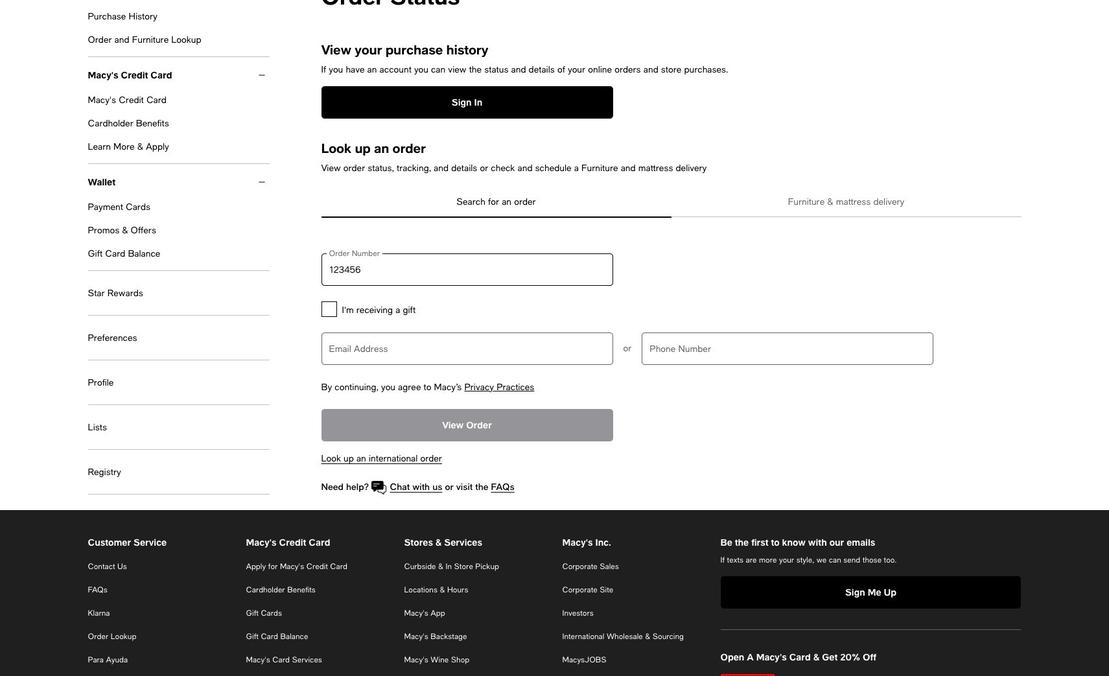 Task type: locate. For each thing, give the bounding box(es) containing it.
  telephone field
[[642, 333, 934, 365]]

main content
[[321, 243, 1021, 441]]

  email field
[[321, 333, 613, 365]]

tab list
[[321, 195, 1021, 217]]

  text field
[[321, 253, 613, 286]]



Task type: describe. For each thing, give the bounding box(es) containing it.
I'm receiving a gift checkbox
[[321, 301, 337, 317]]

open image
[[254, 174, 269, 190]]

open image
[[254, 67, 269, 83]]



Task type: vqa. For each thing, say whether or not it's contained in the screenshot.
tab list
yes



